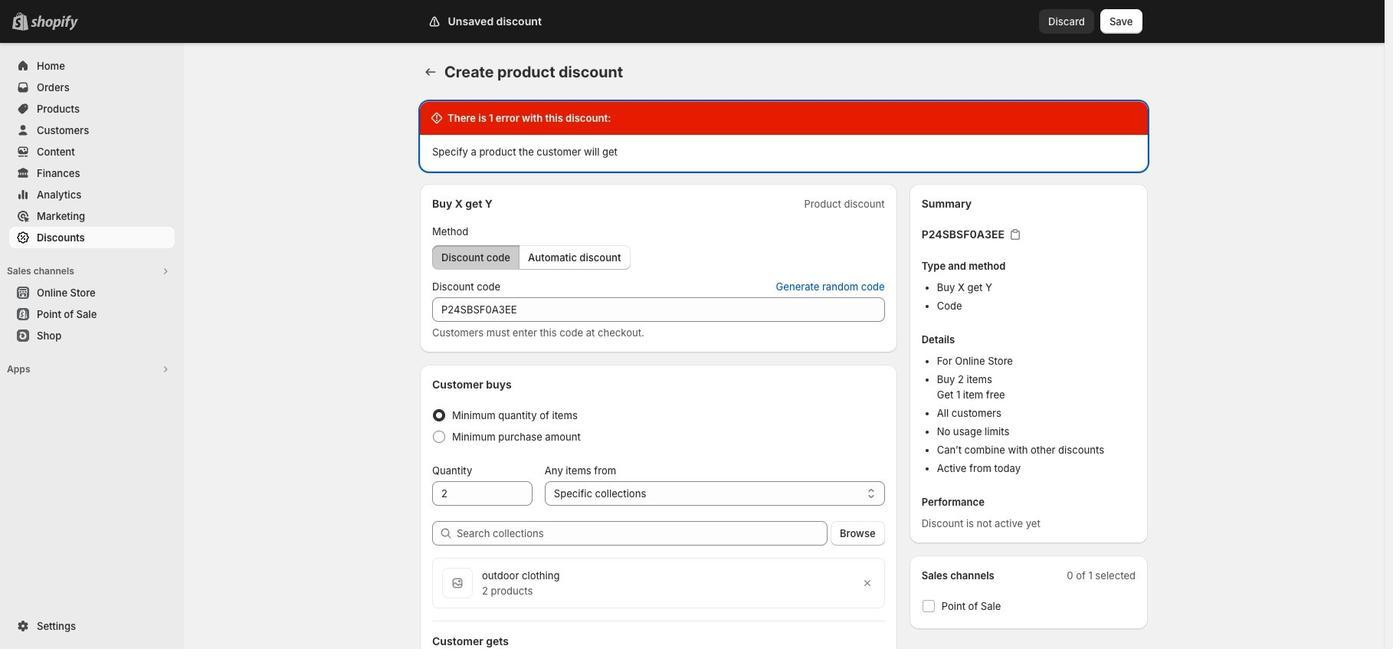 Task type: vqa. For each thing, say whether or not it's contained in the screenshot.
search collections text box on the bottom of the page
yes



Task type: locate. For each thing, give the bounding box(es) containing it.
None text field
[[432, 481, 533, 506]]

shopify image
[[31, 15, 78, 31]]

None text field
[[432, 297, 885, 322]]



Task type: describe. For each thing, give the bounding box(es) containing it.
Search collections text field
[[457, 521, 828, 546]]



